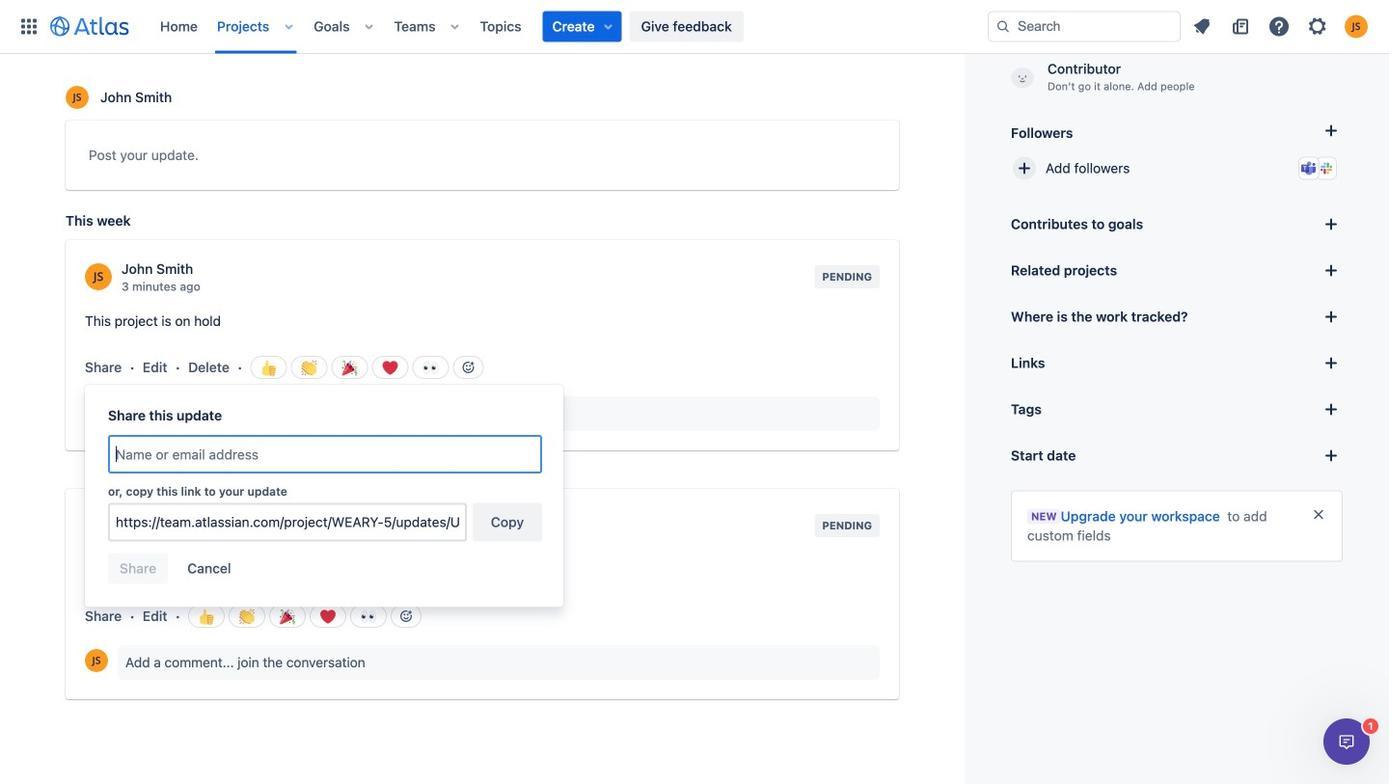 Task type: describe. For each thing, give the bounding box(es) containing it.
top element
[[12, 0, 988, 54]]

close banner image
[[1311, 507, 1327, 523]]

add a follower image
[[1320, 119, 1343, 142]]

Search field
[[988, 11, 1181, 42]]

add link image
[[1320, 352, 1343, 375]]

add reaction image
[[399, 609, 414, 625]]

:clap: image
[[302, 360, 317, 376]]

:thumbsup: image
[[199, 609, 214, 625]]

search image
[[996, 19, 1011, 34]]

switch to... image
[[17, 15, 41, 38]]

:eyes: image for :eyes: image to the right
[[423, 360, 439, 376]]

1 vertical spatial :eyes: image
[[361, 609, 376, 625]]

add tag image
[[1320, 398, 1343, 421]]

add goals image
[[1320, 213, 1343, 236]]

add reaction image
[[461, 360, 476, 376]]

msteams logo showing  channels are connected to this project image
[[1302, 161, 1317, 176]]

set start date image
[[1320, 444, 1343, 468]]



Task type: vqa. For each thing, say whether or not it's contained in the screenshot.
Settings image
yes



Task type: locate. For each thing, give the bounding box(es) containing it.
:eyes: image
[[423, 360, 439, 376], [361, 609, 376, 625]]

0 horizontal spatial :eyes: image
[[361, 609, 376, 625]]

notifications image
[[1191, 15, 1214, 38]]

:eyes: image left add reaction icon
[[423, 360, 439, 376]]

:eyes: image for bottommost :eyes: image
[[361, 609, 376, 625]]

:heart: image
[[383, 360, 398, 376], [321, 609, 336, 625], [321, 609, 336, 625]]

None search field
[[988, 11, 1181, 42]]

1 horizontal spatial :eyes: image
[[423, 360, 439, 376]]

:eyes: image left add reaction icon
[[423, 360, 439, 376]]

add follower image
[[1013, 157, 1036, 180]]

:thumbsup: image
[[261, 360, 277, 376], [261, 360, 277, 376], [199, 609, 214, 625]]

0 horizontal spatial :eyes: image
[[361, 609, 376, 625]]

:clap: image
[[302, 360, 317, 376], [239, 609, 255, 625], [239, 609, 255, 625]]

add related project image
[[1320, 259, 1343, 282]]

:eyes: image left add reaction image at bottom left
[[361, 609, 376, 625]]

Name or email address field
[[110, 437, 540, 472]]

None field
[[110, 505, 465, 540]]

slack logo showing nan channels are connected to this project image
[[1319, 161, 1335, 176]]

0 vertical spatial :eyes: image
[[423, 360, 439, 376]]

add work tracking links image
[[1320, 305, 1343, 329]]

0 vertical spatial :eyes: image
[[423, 360, 439, 376]]

settings image
[[1307, 15, 1330, 38]]

1 vertical spatial :eyes: image
[[361, 609, 376, 625]]

banner
[[0, 0, 1390, 54]]

1 horizontal spatial :eyes: image
[[423, 360, 439, 376]]

:tada: image
[[342, 360, 358, 376], [342, 360, 358, 376]]

:eyes: image
[[423, 360, 439, 376], [361, 609, 376, 625]]

help image
[[1268, 15, 1291, 38]]

Main content area, start typing to enter text. text field
[[89, 144, 876, 174]]

:heart: image
[[383, 360, 398, 376]]

account image
[[1345, 15, 1368, 38]]

:eyes: image left add reaction image at bottom left
[[361, 609, 376, 625]]

dialog
[[1324, 719, 1370, 765]]

:tada: image
[[280, 609, 295, 625], [280, 609, 295, 625]]



